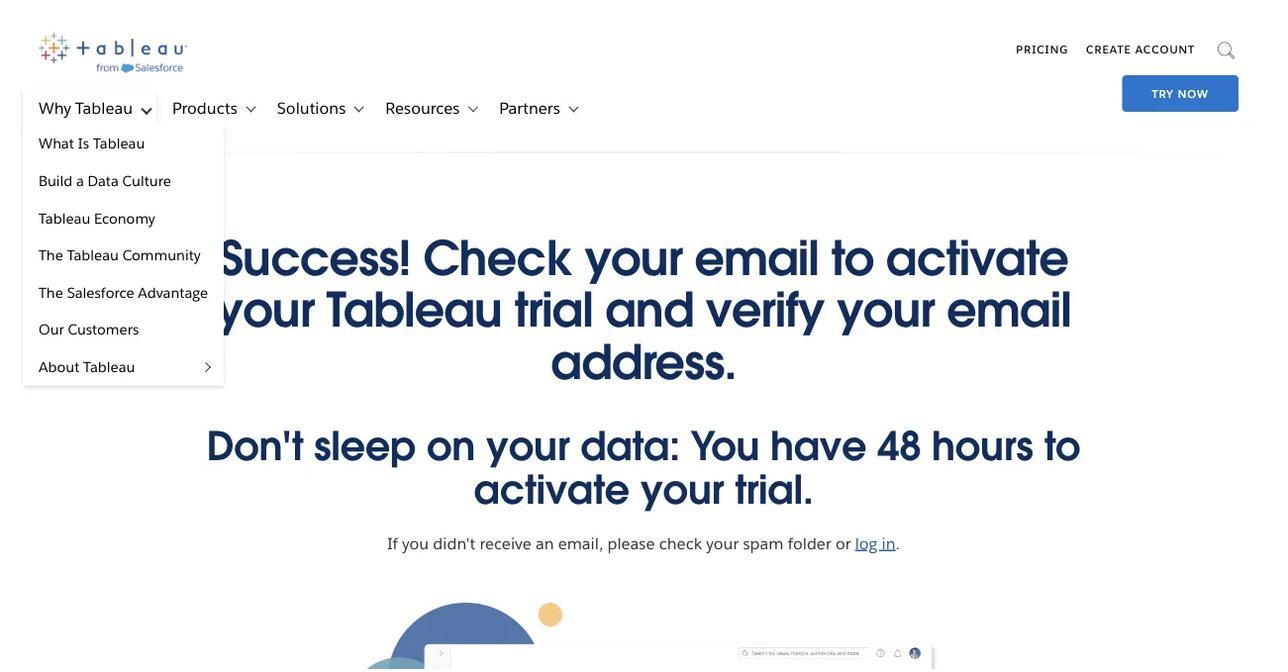 Task type: describe. For each thing, give the bounding box(es) containing it.
trial pending. image
[[349, 603, 939, 670]]

activate inside the don't sleep on your data: you have 48 hours to activate your trial.
[[474, 465, 630, 515]]

pricing link
[[1008, 28, 1078, 71]]

culture
[[122, 172, 171, 190]]

you
[[402, 533, 429, 553]]

check
[[423, 228, 572, 289]]

about tableau
[[39, 358, 135, 376]]

0 horizontal spatial email
[[695, 228, 819, 289]]

is
[[78, 134, 89, 153]]

build
[[39, 172, 73, 190]]

please
[[608, 533, 655, 553]]

create account
[[1087, 43, 1196, 56]]

tableau economy
[[39, 209, 155, 227]]

products
[[172, 98, 238, 118]]

the salesforce advantage link
[[23, 274, 224, 311]]

account
[[1136, 43, 1196, 56]]

trial
[[514, 280, 593, 341]]

resources
[[386, 98, 460, 118]]

folder
[[788, 533, 832, 553]]

salesforce
[[67, 283, 134, 302]]

the salesforce advantage
[[39, 283, 208, 302]]

build a data culture link
[[23, 162, 224, 199]]

partners link
[[484, 89, 560, 128]]

why tableau link
[[23, 89, 133, 128]]

check
[[659, 533, 702, 553]]

advantage
[[138, 283, 208, 302]]

what is tableau
[[39, 134, 145, 153]]

menu toggle image for resources
[[463, 99, 481, 117]]

now
[[1178, 87, 1209, 101]]

the for the tableau community
[[39, 246, 63, 264]]

the tableau community link
[[23, 237, 224, 274]]

tableau inside success! check your email to activate your tableau trial and verify your email address.
[[326, 280, 502, 341]]

what
[[39, 134, 74, 153]]

our customers link
[[23, 311, 224, 348]]

our
[[39, 321, 64, 339]]

you
[[691, 421, 760, 472]]

solutions
[[277, 98, 346, 118]]

success!
[[219, 228, 411, 289]]

menu toggle image for products
[[241, 99, 258, 117]]

why
[[39, 98, 71, 118]]

activate inside success! check your email to activate your tableau trial and verify your email address.
[[886, 228, 1068, 289]]

receive
[[480, 533, 532, 553]]

an
[[536, 533, 554, 553]]

don't
[[207, 421, 303, 472]]

tableau economy link
[[23, 199, 224, 237]]

1 horizontal spatial email
[[947, 280, 1071, 341]]

about tableau link
[[23, 348, 192, 386]]

have
[[771, 421, 867, 472]]

why tableau
[[39, 98, 133, 118]]

navigation inside main element
[[957, 28, 1239, 116]]

or
[[836, 533, 851, 553]]

try
[[1152, 87, 1174, 101]]

menu toggle image for about tableau
[[199, 358, 217, 376]]

what is tableau link
[[23, 125, 224, 162]]



Task type: locate. For each thing, give the bounding box(es) containing it.
2 the from the top
[[39, 283, 63, 302]]

1 menu toggle image from the left
[[136, 99, 154, 117]]

the up our
[[39, 283, 63, 302]]

0 horizontal spatial menu toggle image
[[136, 99, 154, 117]]

didn't
[[433, 533, 476, 553]]

the for the salesforce advantage
[[39, 283, 63, 302]]

create
[[1087, 43, 1132, 56]]

create account link
[[1078, 28, 1204, 71]]

our customers
[[39, 321, 139, 339]]

1 the from the top
[[39, 246, 63, 264]]

a
[[76, 172, 84, 190]]

3 menu toggle image from the left
[[349, 99, 367, 117]]

navigation containing pricing
[[957, 28, 1239, 116]]

success! check your email to activate your tableau trial and verify your email address.
[[216, 228, 1071, 393]]

sleep
[[314, 421, 416, 472]]

hours
[[932, 421, 1033, 472]]

the inside 'link'
[[39, 283, 63, 302]]

0 horizontal spatial menu toggle image
[[199, 358, 217, 376]]

menu toggle image right resources
[[463, 99, 481, 117]]

customers
[[68, 321, 139, 339]]

menu toggle image for partners
[[563, 99, 581, 117]]

activate
[[886, 228, 1068, 289], [474, 465, 630, 515]]

products link
[[157, 89, 238, 128]]

if you didn't receive an email, please check your spam folder or log in .
[[387, 533, 900, 553]]

data
[[88, 172, 119, 190]]

to inside the don't sleep on your data: you have 48 hours to activate your trial.
[[1044, 421, 1081, 472]]

log
[[855, 533, 878, 553]]

partners
[[499, 98, 560, 118]]

to inside success! check your email to activate your tableau trial and verify your email address.
[[831, 228, 874, 289]]

tableau, from salesforce image
[[39, 32, 187, 73]]

spam
[[743, 533, 784, 553]]

1 horizontal spatial menu toggle image
[[241, 99, 258, 117]]

tableau
[[75, 98, 133, 118], [93, 134, 145, 153], [39, 209, 90, 227], [67, 246, 119, 264], [326, 280, 502, 341], [83, 358, 135, 376]]

menu toggle image for solutions
[[349, 99, 367, 117]]

1 vertical spatial activate
[[474, 465, 630, 515]]

48
[[878, 421, 921, 472]]

0 horizontal spatial activate
[[474, 465, 630, 515]]

about
[[39, 358, 80, 376]]

0 vertical spatial activate
[[886, 228, 1068, 289]]

resources link
[[370, 89, 460, 128]]

on
[[427, 421, 475, 472]]

1 horizontal spatial to
[[1044, 421, 1081, 472]]

1 vertical spatial the
[[39, 283, 63, 302]]

navigation
[[957, 28, 1239, 116]]

menu toggle image up what is tableau link
[[136, 99, 154, 117]]

menu toggle image right products
[[241, 99, 258, 117]]

data:
[[580, 421, 680, 472]]

build a data culture
[[39, 172, 171, 190]]

community
[[123, 246, 201, 264]]

in
[[882, 533, 896, 553]]

tableau inside "link"
[[39, 209, 90, 227]]

menu toggle image right solutions
[[349, 99, 367, 117]]

0 horizontal spatial to
[[831, 228, 874, 289]]

.
[[896, 533, 900, 553]]

try now link
[[1123, 75, 1239, 112]]

menu toggle image down advantage on the left of the page
[[199, 358, 217, 376]]

the down tableau economy
[[39, 246, 63, 264]]

pricing
[[1016, 43, 1069, 56]]

2 menu toggle image from the left
[[241, 99, 258, 117]]

2 horizontal spatial menu toggle image
[[349, 99, 367, 117]]

0 vertical spatial to
[[831, 228, 874, 289]]

main element
[[0, 0, 1288, 386]]

don't sleep on your data: you have 48 hours to activate your trial.
[[207, 421, 1081, 515]]

the tableau community
[[39, 246, 201, 264]]

1 horizontal spatial menu toggle image
[[463, 99, 481, 117]]

solutions link
[[261, 89, 346, 128]]

email
[[695, 228, 819, 289], [947, 280, 1071, 341]]

1 horizontal spatial activate
[[886, 228, 1068, 289]]

0 vertical spatial the
[[39, 246, 63, 264]]

email,
[[558, 533, 603, 553]]

trial.
[[735, 465, 814, 515]]

log in link
[[855, 533, 896, 553]]

the
[[39, 246, 63, 264], [39, 283, 63, 302]]

1 vertical spatial to
[[1044, 421, 1081, 472]]

and
[[605, 280, 694, 341]]

if
[[387, 533, 398, 553]]

economy
[[94, 209, 155, 227]]

2 horizontal spatial menu toggle image
[[563, 99, 581, 117]]

verify
[[706, 280, 825, 341]]

address.
[[551, 332, 737, 393]]

menu toggle image
[[136, 99, 154, 117], [241, 99, 258, 117], [349, 99, 367, 117]]

try now
[[1152, 87, 1209, 101]]

your
[[584, 228, 682, 289], [216, 280, 314, 341], [837, 280, 935, 341], [486, 421, 570, 472], [640, 465, 724, 515], [706, 533, 739, 553]]

menu toggle image right partners at the top of the page
[[563, 99, 581, 117]]

menu toggle image for why tableau
[[136, 99, 154, 117]]

menu toggle image
[[463, 99, 481, 117], [563, 99, 581, 117], [199, 358, 217, 376]]

to
[[831, 228, 874, 289], [1044, 421, 1081, 472]]



Task type: vqa. For each thing, say whether or not it's contained in the screenshot.
navigation at right top inside the Main element
yes



